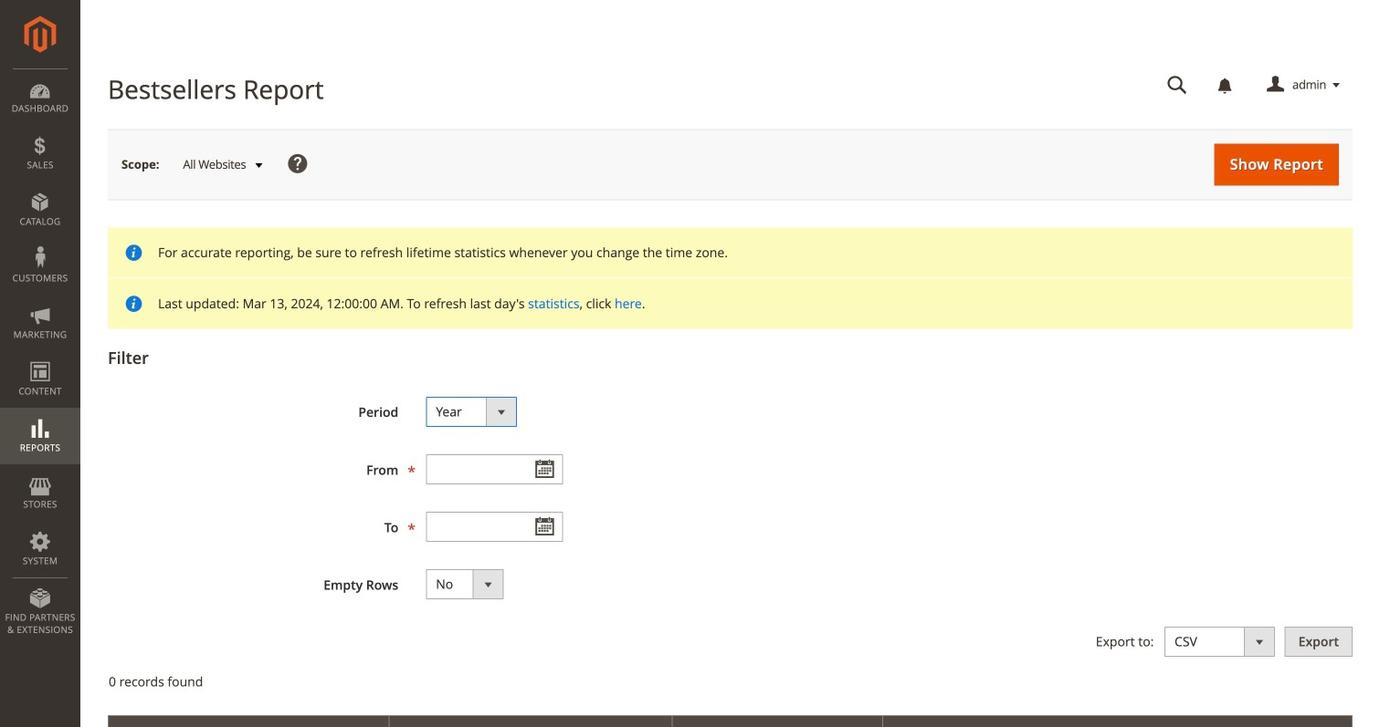 Task type: describe. For each thing, give the bounding box(es) containing it.
magento admin panel image
[[24, 16, 56, 53]]



Task type: locate. For each thing, give the bounding box(es) containing it.
None text field
[[1155, 69, 1200, 101], [426, 455, 563, 485], [426, 512, 563, 543], [1155, 69, 1200, 101], [426, 455, 563, 485], [426, 512, 563, 543]]

menu bar
[[0, 69, 80, 646]]



